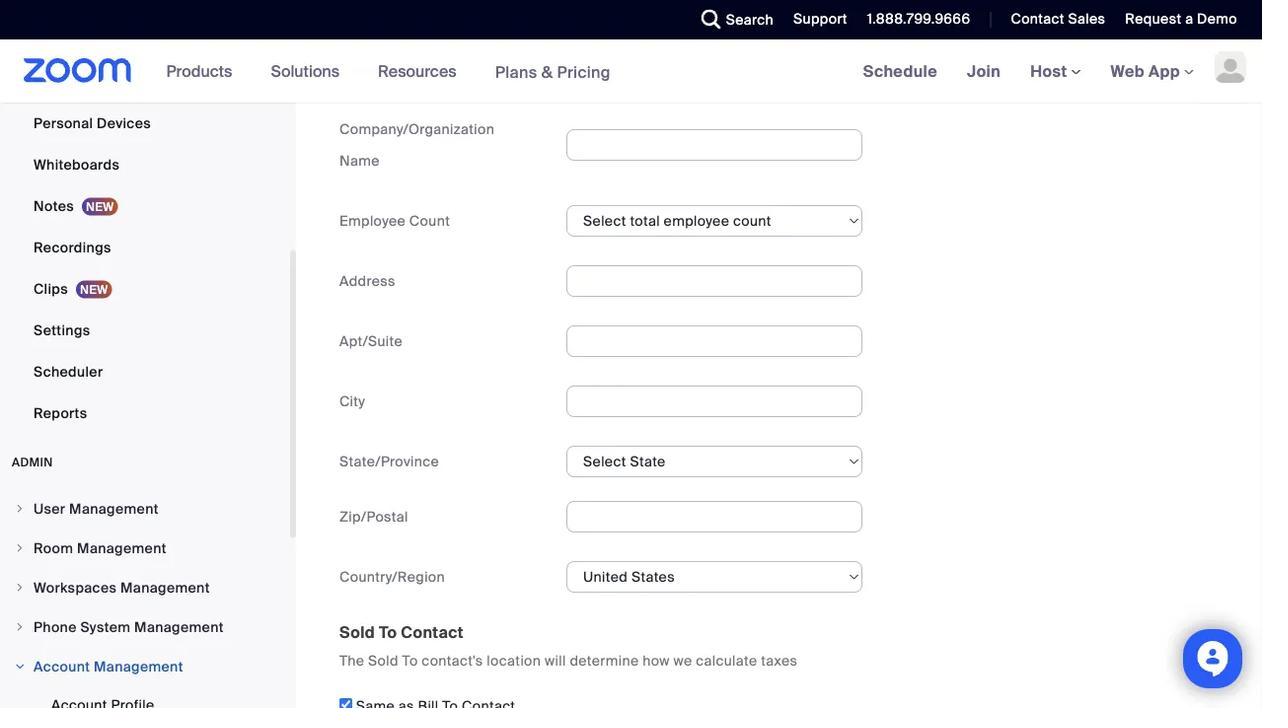 Task type: locate. For each thing, give the bounding box(es) containing it.
5 right image from the top
[[14, 662, 26, 673]]

workspaces
[[34, 579, 117, 597]]

apt/suite
[[340, 333, 403, 351]]

scheduler
[[34, 363, 103, 381]]

support
[[794, 10, 848, 28]]

settings link
[[0, 311, 290, 351]]

management down workspaces management menu item
[[134, 619, 224, 637]]

to down country/region at the left bottom of the page
[[379, 623, 397, 644]]

0 vertical spatial sold
[[340, 623, 375, 644]]

right image left user
[[14, 504, 26, 515]]

request
[[1126, 10, 1182, 28]]

we
[[674, 653, 693, 671]]

sold
[[340, 623, 375, 644], [368, 653, 399, 671]]

room management menu item
[[0, 530, 290, 568]]

1 vertical spatial phone
[[34, 619, 77, 637]]

management down room management menu item
[[120, 579, 210, 597]]

user management menu item
[[0, 491, 290, 528]]

contact
[[1012, 10, 1065, 28], [401, 623, 464, 644]]

1 right image from the top
[[14, 504, 26, 515]]

contact sales
[[1012, 10, 1106, 28]]

right image inside workspaces management menu item
[[14, 583, 26, 594]]

phone
[[340, 60, 383, 78], [34, 619, 77, 637]]

plans & pricing
[[495, 61, 611, 82]]

personal devices link
[[0, 104, 290, 143]]

0 horizontal spatial phone
[[34, 619, 77, 637]]

4 right image from the top
[[14, 622, 26, 634]]

admin
[[12, 455, 53, 471]]

management for user management
[[69, 500, 159, 518]]

phone up account
[[34, 619, 77, 637]]

right image for account management
[[14, 662, 26, 673]]

sold to contact the sold to contact's location will determine how we calculate taxes
[[340, 623, 798, 671]]

phone left number
[[340, 60, 383, 78]]

how
[[643, 653, 670, 671]]

management up the room management
[[69, 500, 159, 518]]

phone system management
[[34, 619, 224, 637]]

admin menu menu
[[0, 491, 290, 709]]

1 vertical spatial sold
[[368, 653, 399, 671]]

resources button
[[378, 39, 466, 103]]

1.888.799.9666
[[868, 10, 971, 28]]

management up workspaces management
[[77, 540, 167, 558]]

1 horizontal spatial phone
[[340, 60, 383, 78]]

taxes
[[762, 653, 798, 671]]

contact's
[[422, 653, 483, 671]]

phone inside menu item
[[34, 619, 77, 637]]

city
[[340, 393, 366, 411]]

2 right image from the top
[[14, 543, 26, 555]]

plans
[[495, 61, 538, 82]]

system
[[80, 619, 131, 637]]

right image inside 'user management' menu item
[[14, 504, 26, 515]]

sold right the
[[368, 653, 399, 671]]

reports
[[34, 404, 87, 423]]

personal menu menu
[[0, 0, 290, 435]]

workspaces management
[[34, 579, 210, 597]]

None text field
[[567, 0, 863, 25], [567, 266, 863, 298], [567, 0, 863, 25], [567, 266, 863, 298]]

account management
[[34, 658, 183, 676]]

0 vertical spatial contact
[[1012, 10, 1065, 28]]

right image for phone system management
[[14, 622, 26, 634]]

schedule link
[[849, 39, 953, 103]]

3 right image from the top
[[14, 583, 26, 594]]

zip/postal
[[340, 508, 409, 527]]

right image for user management
[[14, 504, 26, 515]]

contact up contact's
[[401, 623, 464, 644]]

None text field
[[567, 54, 863, 85], [567, 130, 863, 161], [567, 326, 863, 358], [567, 386, 863, 418], [567, 502, 863, 534], [567, 54, 863, 85], [567, 130, 863, 161], [567, 326, 863, 358], [567, 386, 863, 418], [567, 502, 863, 534]]

name
[[340, 152, 380, 170]]

settings
[[34, 321, 90, 340]]

determine
[[570, 653, 639, 671]]

whiteboards
[[34, 156, 120, 174]]

will
[[545, 653, 566, 671]]

plans & pricing link
[[495, 61, 611, 82], [495, 61, 611, 82]]

to left contact's
[[402, 653, 418, 671]]

right image left workspaces at the left bottom of the page
[[14, 583, 26, 594]]

phone system management menu item
[[0, 609, 290, 647]]

product information navigation
[[152, 39, 626, 104]]

notes link
[[0, 187, 290, 226]]

1 vertical spatial to
[[402, 653, 418, 671]]

management
[[69, 500, 159, 518], [77, 540, 167, 558], [120, 579, 210, 597], [134, 619, 224, 637], [94, 658, 183, 676]]

right image left the room at left
[[14, 543, 26, 555]]

management down phone system management menu item
[[94, 658, 183, 676]]

country/region
[[340, 569, 445, 587]]

0 vertical spatial phone
[[340, 60, 383, 78]]

right image left system
[[14, 622, 26, 634]]

right image left account
[[14, 662, 26, 673]]

request a demo link
[[1111, 0, 1263, 39], [1126, 10, 1238, 28]]

0 horizontal spatial contact
[[401, 623, 464, 644]]

web app
[[1111, 61, 1181, 81]]

phone for phone system management
[[34, 619, 77, 637]]

host
[[1031, 61, 1072, 81]]

zoom logo image
[[24, 58, 132, 83]]

sales
[[1069, 10, 1106, 28]]

right image inside room management menu item
[[14, 543, 26, 555]]

sold up the
[[340, 623, 375, 644]]

support link
[[779, 0, 853, 39], [794, 10, 848, 28]]

right image inside account management menu item
[[14, 662, 26, 673]]

0 horizontal spatial to
[[379, 623, 397, 644]]

personal devices
[[34, 114, 151, 132]]

None checkbox
[[340, 700, 353, 709]]

1 vertical spatial contact
[[401, 623, 464, 644]]

phone for phone number
[[340, 60, 383, 78]]

right image inside phone system management menu item
[[14, 622, 26, 634]]

management for room management
[[77, 540, 167, 558]]

contact sales link
[[997, 0, 1111, 39], [1012, 10, 1106, 28]]

user management
[[34, 500, 159, 518]]

right image
[[14, 504, 26, 515], [14, 543, 26, 555], [14, 583, 26, 594], [14, 622, 26, 634], [14, 662, 26, 673]]

banner
[[0, 39, 1263, 104]]

1.888.799.9666 button
[[853, 0, 976, 39], [868, 10, 971, 28]]

to
[[379, 623, 397, 644], [402, 653, 418, 671]]

pricing
[[557, 61, 611, 82]]

app
[[1149, 61, 1181, 81]]

contact left sales
[[1012, 10, 1065, 28]]

calculate
[[696, 653, 758, 671]]



Task type: describe. For each thing, give the bounding box(es) containing it.
management for workspaces management
[[120, 579, 210, 597]]

join link
[[953, 39, 1016, 103]]

request a demo
[[1126, 10, 1238, 28]]

solutions
[[271, 61, 340, 81]]

right image for room management
[[14, 543, 26, 555]]

schedule
[[864, 61, 938, 81]]

management for account management
[[94, 658, 183, 676]]

account
[[34, 658, 90, 676]]

profile picture image
[[1216, 51, 1247, 83]]

the
[[340, 653, 365, 671]]

employee
[[340, 212, 406, 230]]

products button
[[166, 39, 241, 103]]

state/province
[[340, 453, 440, 471]]

1 horizontal spatial to
[[402, 653, 418, 671]]

recordings
[[34, 238, 111, 257]]

workspaces management menu item
[[0, 570, 290, 607]]

right image for workspaces management
[[14, 583, 26, 594]]

whiteboards link
[[0, 145, 290, 185]]

employee count
[[340, 212, 450, 230]]

1 horizontal spatial contact
[[1012, 10, 1065, 28]]

join
[[968, 61, 1001, 81]]

user
[[34, 500, 66, 518]]

company/organization
[[340, 120, 495, 139]]

address
[[340, 272, 396, 291]]

products
[[166, 61, 232, 81]]

contact inside sold to contact the sold to contact's location will determine how we calculate taxes
[[401, 623, 464, 644]]

count
[[410, 212, 450, 230]]

personal
[[34, 114, 93, 132]]

phone number
[[340, 60, 441, 78]]

search
[[726, 10, 774, 29]]

room management
[[34, 540, 167, 558]]

banner containing products
[[0, 39, 1263, 104]]

room
[[34, 540, 73, 558]]

a
[[1186, 10, 1194, 28]]

devices
[[97, 114, 151, 132]]

0 vertical spatial to
[[379, 623, 397, 644]]

account management menu item
[[0, 649, 290, 686]]

clips link
[[0, 270, 290, 309]]

company/organization name
[[340, 120, 495, 170]]

web
[[1111, 61, 1145, 81]]

clips
[[34, 280, 68, 298]]

demo
[[1198, 10, 1238, 28]]

side navigation navigation
[[0, 0, 296, 709]]

search button
[[687, 0, 779, 39]]

scheduler link
[[0, 353, 290, 392]]

solutions button
[[271, 39, 349, 103]]

recordings link
[[0, 228, 290, 268]]

host button
[[1031, 61, 1082, 81]]

resources
[[378, 61, 457, 81]]

meetings navigation
[[849, 39, 1263, 104]]

&
[[542, 61, 553, 82]]

web app button
[[1111, 61, 1195, 81]]

number
[[386, 60, 441, 78]]

reports link
[[0, 394, 290, 433]]

notes
[[34, 197, 74, 215]]

location
[[487, 653, 541, 671]]



Task type: vqa. For each thing, say whether or not it's contained in the screenshot.
banner
yes



